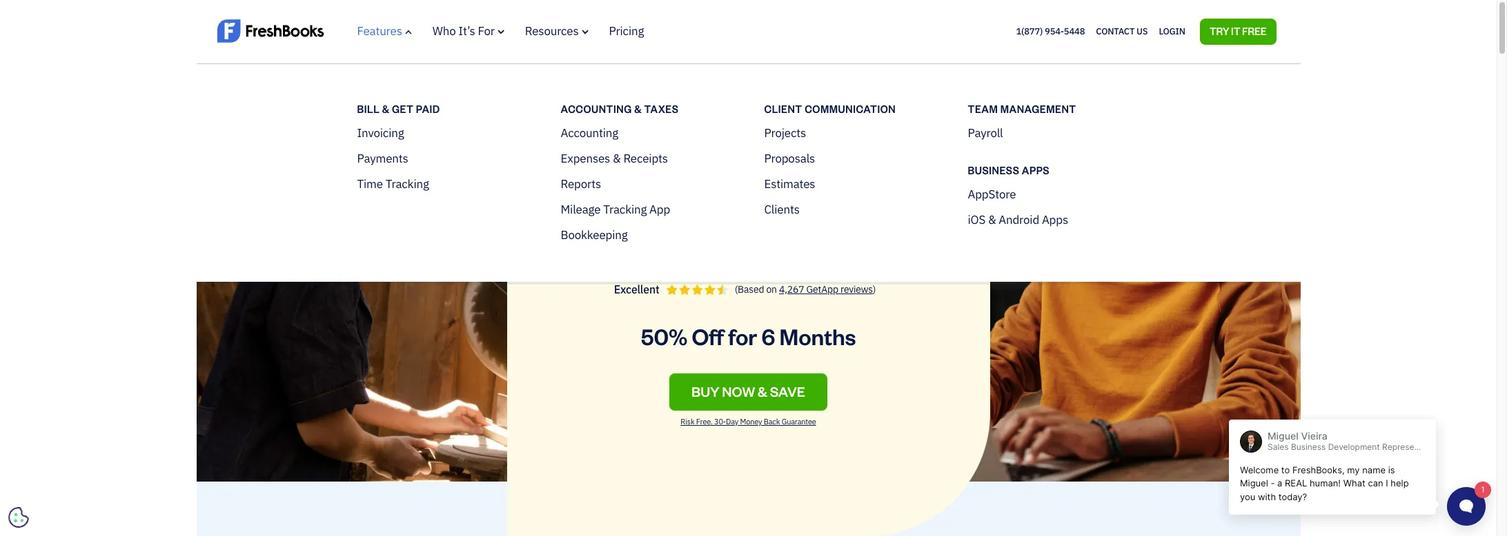 Task type: vqa. For each thing, say whether or not it's contained in the screenshot.
Wondering
no



Task type: describe. For each thing, give the bounding box(es) containing it.
money
[[740, 418, 762, 427]]

reports
[[561, 176, 601, 192]]

get
[[392, 102, 414, 115]]

contact us
[[1096, 25, 1148, 37]]

team management
[[968, 102, 1076, 115]]

features
[[357, 23, 402, 39]]

accounting & taxes link
[[561, 101, 737, 116]]

business
[[968, 164, 1020, 176]]

team
[[968, 102, 998, 115]]

4,267 getapp reviews link
[[779, 284, 873, 296]]

pricing link
[[609, 23, 644, 39]]

buy now & save
[[692, 383, 805, 401]]

who
[[433, 23, 456, 39]]

proposals
[[764, 151, 815, 166]]

50%
[[641, 322, 688, 351]]

clients link
[[764, 201, 940, 218]]

reports link
[[561, 176, 737, 193]]

& for accounting
[[634, 102, 642, 115]]

business apps link
[[968, 163, 1144, 178]]

management
[[1000, 102, 1076, 115]]

buy
[[692, 383, 720, 401]]

payroll
[[968, 125, 1003, 140]]

risk free. 30-day money back guarantee
[[681, 418, 816, 427]]

time
[[357, 176, 383, 192]]

payments link
[[357, 150, 533, 167]]

app
[[649, 202, 670, 217]]

1(877)
[[1016, 25, 1043, 37]]

buy now & save link
[[669, 374, 827, 411]]

& for expenses
[[613, 151, 621, 166]]

resources
[[525, 23, 579, 39]]

android
[[999, 212, 1039, 227]]

estimates
[[764, 176, 815, 192]]

cookie preferences image
[[8, 508, 29, 529]]

(based on 4,267 getapp reviews )
[[735, 284, 876, 296]]

who it's for link
[[433, 23, 504, 39]]

accounting link
[[561, 125, 737, 142]]

& inside buy now & save link
[[758, 383, 767, 401]]

guarantee
[[782, 418, 816, 427]]

(based
[[735, 284, 764, 296]]

it's
[[458, 23, 475, 39]]

contact us link
[[1096, 23, 1148, 41]]

invoicing
[[357, 125, 404, 140]]

risk free. 30-day money back guarantee link
[[675, 418, 822, 438]]

risk
[[681, 418, 695, 427]]

mileage tracking app link
[[561, 201, 737, 218]]

free
[[1242, 25, 1267, 37]]

now
[[722, 383, 755, 401]]

estimates link
[[764, 176, 940, 193]]

bill & get paid
[[357, 102, 440, 115]]

5448
[[1064, 25, 1085, 37]]

who it's for
[[433, 23, 495, 39]]

50% off for 6 months
[[641, 322, 856, 351]]

clients
[[764, 202, 800, 217]]

bookkeeping link
[[561, 227, 737, 244]]

1(877) 954-5448
[[1016, 25, 1085, 37]]

try
[[1210, 25, 1229, 37]]

client communication link
[[764, 101, 940, 116]]

cookie consent banner dialog
[[10, 367, 217, 527]]

excellent
[[614, 283, 660, 297]]

ios
[[968, 212, 986, 227]]

954-
[[1045, 25, 1064, 37]]

receipts
[[623, 151, 668, 166]]

it
[[1231, 25, 1240, 37]]

login link
[[1159, 23, 1185, 41]]

accounting for accounting & taxes
[[561, 102, 632, 115]]

features link
[[357, 23, 412, 39]]

1(877) 954-5448 link
[[1016, 25, 1085, 37]]

expenses & receipts link
[[561, 150, 737, 167]]

reviews
[[841, 284, 873, 296]]

payroll link
[[968, 125, 1144, 142]]

4,267
[[779, 284, 804, 296]]



Task type: locate. For each thing, give the bounding box(es) containing it.
mileage
[[561, 202, 601, 217]]

ios & android apps link
[[968, 212, 1144, 229]]

appstore
[[968, 187, 1016, 202]]

0 vertical spatial tracking
[[386, 176, 429, 192]]

free.
[[696, 418, 713, 427]]

apps
[[1022, 164, 1050, 176], [1042, 212, 1068, 227]]

apps down the 'appstore' link
[[1042, 212, 1068, 227]]

bookkeeping
[[561, 227, 628, 243]]

1 vertical spatial apps
[[1042, 212, 1068, 227]]

for
[[728, 322, 757, 351]]

& left get
[[382, 102, 390, 115]]

months
[[780, 322, 856, 351]]

30-
[[714, 418, 726, 427]]

try it free link
[[1200, 18, 1276, 45]]

tracking for time
[[386, 176, 429, 192]]

proposals link
[[764, 150, 940, 167]]

&
[[382, 102, 390, 115], [634, 102, 642, 115], [613, 151, 621, 166], [988, 212, 996, 227], [758, 383, 767, 401]]

on
[[766, 284, 777, 296]]

taxes
[[644, 102, 679, 115]]

appstore link
[[968, 186, 1144, 203]]

us
[[1137, 25, 1148, 37]]

tracking for mileage
[[603, 202, 647, 217]]

projects
[[764, 125, 806, 140]]

tracking down the 'payments' on the left top
[[386, 176, 429, 192]]

& left "receipts"
[[613, 151, 621, 166]]

try it free
[[1210, 25, 1267, 37]]

time tracking
[[357, 176, 429, 192]]

accounting
[[561, 102, 632, 115], [561, 125, 618, 140]]

bill & get paid link
[[357, 101, 533, 116]]

star rating image
[[666, 285, 728, 295]]

1 accounting from the top
[[561, 102, 632, 115]]

team management link
[[968, 101, 1144, 116]]

freshbooks logo image
[[217, 18, 324, 44]]

& inside ios & android apps 'link'
[[988, 212, 996, 227]]

& inside expenses & receipts link
[[613, 151, 621, 166]]

6
[[762, 322, 775, 351]]

& for bill
[[382, 102, 390, 115]]

client communication
[[764, 102, 896, 115]]

contact
[[1096, 25, 1135, 37]]

& left taxes
[[634, 102, 642, 115]]

tracking
[[386, 176, 429, 192], [603, 202, 647, 217]]

& right now
[[758, 383, 767, 401]]

accounting & taxes
[[561, 102, 679, 115]]

ios & android apps
[[968, 212, 1068, 227]]

accounting for accounting
[[561, 125, 618, 140]]

communication
[[805, 102, 896, 115]]

login
[[1159, 25, 1185, 37]]

1 vertical spatial accounting
[[561, 125, 618, 140]]

save
[[770, 383, 805, 401]]

1 horizontal spatial tracking
[[603, 202, 647, 217]]

expenses
[[561, 151, 610, 166]]

1 vertical spatial tracking
[[603, 202, 647, 217]]

mileage tracking app
[[561, 202, 670, 217]]

client
[[764, 102, 802, 115]]

tracking down reports link
[[603, 202, 647, 217]]

0 vertical spatial accounting
[[561, 102, 632, 115]]

expenses & receipts
[[561, 151, 668, 166]]

invoicing link
[[357, 125, 533, 142]]

)
[[873, 284, 876, 296]]

bill
[[357, 102, 380, 115]]

resources link
[[525, 23, 588, 39]]

2 accounting from the top
[[561, 125, 618, 140]]

for
[[478, 23, 495, 39]]

getapp
[[806, 284, 838, 296]]

apps inside ios & android apps 'link'
[[1042, 212, 1068, 227]]

paid
[[416, 102, 440, 115]]

back
[[764, 418, 780, 427]]

0 horizontal spatial tracking
[[386, 176, 429, 192]]

& right ios
[[988, 212, 996, 227]]

time tracking link
[[357, 176, 533, 193]]

& inside bill & get paid link
[[382, 102, 390, 115]]

business apps
[[968, 164, 1050, 176]]

day
[[726, 418, 739, 427]]

projects link
[[764, 125, 940, 142]]

pricing
[[609, 23, 644, 39]]

& for ios
[[988, 212, 996, 227]]

apps inside business apps 'link'
[[1022, 164, 1050, 176]]

apps up the 'appstore' link
[[1022, 164, 1050, 176]]

0 vertical spatial apps
[[1022, 164, 1050, 176]]

& inside accounting & taxes link
[[634, 102, 642, 115]]

off
[[692, 322, 724, 351]]



